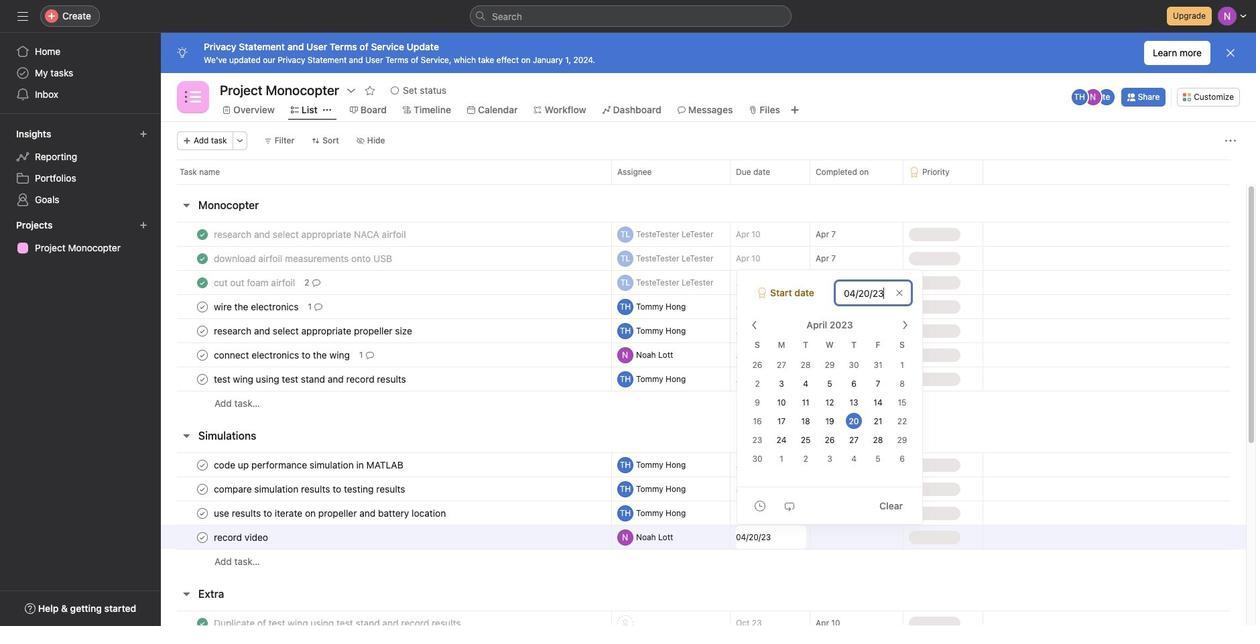Task type: locate. For each thing, give the bounding box(es) containing it.
mark complete checkbox inside 'wire the electronics' cell
[[194, 299, 211, 315]]

mark complete image for task name text field in 'wire the electronics' cell
[[194, 299, 211, 315]]

2 mark complete image from the top
[[194, 347, 211, 363]]

row
[[161, 160, 1257, 184], [177, 184, 1231, 185], [161, 222, 1247, 247], [161, 246, 1247, 271], [161, 270, 1247, 295], [161, 294, 1247, 319], [161, 319, 1247, 343], [161, 343, 1247, 368], [161, 367, 1247, 392], [161, 391, 1247, 416], [161, 453, 1247, 477], [161, 477, 1247, 502], [161, 501, 1247, 526], [161, 525, 1247, 550], [161, 549, 1247, 574], [161, 611, 1247, 626]]

1 comment image down research and select appropriate propeller size cell on the bottom
[[366, 351, 374, 359]]

0 vertical spatial completed checkbox
[[194, 226, 211, 242]]

mark complete checkbox for task name text box within the compare simulation results to testing results cell
[[194, 481, 211, 497]]

2 mark complete checkbox from the top
[[194, 481, 211, 497]]

clear due date image
[[896, 289, 904, 297]]

set to repeat image
[[785, 501, 795, 511]]

1 completed checkbox from the top
[[194, 250, 211, 267]]

4 task name text field from the top
[[211, 300, 303, 314]]

Task name text field
[[211, 228, 410, 241], [211, 252, 396, 265], [211, 276, 299, 289], [211, 300, 303, 314], [211, 324, 416, 338], [211, 348, 354, 362], [211, 458, 408, 472], [211, 617, 465, 626]]

mark complete checkbox inside record video cell
[[194, 529, 211, 546]]

task name text field for compare simulation results to testing results cell
[[211, 483, 410, 496]]

1 vertical spatial completed checkbox
[[194, 275, 211, 291]]

mark complete checkbox for task name text box in "test wing using test stand and record results" "cell"
[[194, 371, 211, 387]]

task name text field for connect electronics to the wing cell
[[211, 348, 354, 362]]

0 vertical spatial mark complete image
[[194, 299, 211, 315]]

1 mark complete image from the top
[[194, 299, 211, 315]]

Search tasks, projects, and more text field
[[470, 5, 792, 27]]

next month image
[[900, 320, 911, 331]]

4 mark complete checkbox from the top
[[194, 457, 211, 473]]

header simulations tree grid
[[161, 453, 1247, 574]]

0 horizontal spatial 1 comment image
[[315, 303, 323, 311]]

mark complete image for task name text box within the compare simulation results to testing results cell
[[194, 481, 211, 497]]

1 comment image down the 2 comments icon
[[315, 303, 323, 311]]

1 horizontal spatial more actions image
[[1226, 135, 1237, 146]]

mark complete image inside record video cell
[[194, 529, 211, 546]]

mark complete checkbox inside research and select appropriate propeller size cell
[[194, 323, 211, 339]]

1 task name text field from the top
[[211, 373, 410, 386]]

1 completed image from the top
[[194, 226, 211, 242]]

task name text field inside compare simulation results to testing results cell
[[211, 483, 410, 496]]

task name text field inside research and select appropriate propeller size cell
[[211, 324, 416, 338]]

mark complete image inside research and select appropriate propeller size cell
[[194, 323, 211, 339]]

Completed checkbox
[[194, 226, 211, 242], [194, 615, 211, 626]]

task name text field for 'wire the electronics' cell
[[211, 300, 303, 314]]

4 task name text field from the top
[[211, 531, 272, 544]]

1 mark complete checkbox from the top
[[194, 299, 211, 315]]

Completed checkbox
[[194, 250, 211, 267], [194, 275, 211, 291]]

task name text field inside the use results to iterate on propeller and battery location cell
[[211, 507, 450, 520]]

2 completed image from the top
[[194, 275, 211, 291]]

mark complete image inside code up performance simulation in matlab cell
[[194, 457, 211, 473]]

mark complete checkbox inside compare simulation results to testing results cell
[[194, 481, 211, 497]]

tab actions image
[[323, 106, 331, 114]]

3 mark complete checkbox from the top
[[194, 347, 211, 363]]

1 vertical spatial completed image
[[194, 615, 211, 626]]

task name text field inside cut out foam airfoil cell
[[211, 276, 299, 289]]

7 task name text field from the top
[[211, 458, 408, 472]]

2 task name text field from the top
[[211, 252, 396, 265]]

completed image
[[194, 250, 211, 267], [194, 275, 211, 291]]

task name text field inside connect electronics to the wing cell
[[211, 348, 354, 362]]

completed checkbox inside 'research and select appropriate naca airfoil' cell
[[194, 226, 211, 242]]

5 task name text field from the top
[[211, 324, 416, 338]]

collapse task list for this section image
[[181, 431, 192, 441], [181, 589, 192, 600]]

3 mark complete image from the top
[[194, 481, 211, 497]]

collapse task list for this section image
[[181, 200, 192, 211]]

completed checkbox inside cut out foam airfoil cell
[[194, 275, 211, 291]]

0 vertical spatial completed image
[[194, 226, 211, 242]]

task name text field inside "test wing using test stand and record results" "cell"
[[211, 373, 410, 386]]

task name text field for cut out foam airfoil cell
[[211, 276, 299, 289]]

1 vertical spatial mark complete image
[[194, 457, 211, 473]]

0 vertical spatial mark complete checkbox
[[194, 371, 211, 387]]

completed checkbox for task name text field in the cut out foam airfoil cell
[[194, 275, 211, 291]]

None text field
[[736, 526, 807, 549]]

6 task name text field from the top
[[211, 348, 354, 362]]

mark complete checkbox for task name text field in connect electronics to the wing cell
[[194, 347, 211, 363]]

Mark complete checkbox
[[194, 371, 211, 387], [194, 481, 211, 497], [194, 505, 211, 521]]

new insights image
[[139, 130, 148, 138]]

2 mark complete image from the top
[[194, 457, 211, 473]]

mark complete image for task name text box in the the use results to iterate on propeller and battery location cell
[[194, 505, 211, 521]]

4 mark complete image from the top
[[194, 505, 211, 521]]

duplicate of test wing using test stand and record results cell
[[161, 611, 612, 626]]

Task name text field
[[211, 373, 410, 386], [211, 483, 410, 496], [211, 507, 450, 520], [211, 531, 272, 544]]

mark complete image inside "test wing using test stand and record results" "cell"
[[194, 371, 211, 387]]

completed checkbox inside duplicate of test wing using test stand and record results cell
[[194, 615, 211, 626]]

0 vertical spatial completed image
[[194, 250, 211, 267]]

mark complete image
[[194, 299, 211, 315], [194, 457, 211, 473], [194, 481, 211, 497]]

2 vertical spatial mark complete checkbox
[[194, 505, 211, 521]]

download airfoil measurements onto usb cell
[[161, 246, 612, 271]]

2 task name text field from the top
[[211, 483, 410, 496]]

3 task name text field from the top
[[211, 507, 450, 520]]

2 completed checkbox from the top
[[194, 615, 211, 626]]

mark complete checkbox inside the use results to iterate on propeller and battery location cell
[[194, 505, 211, 521]]

mark complete image inside 'wire the electronics' cell
[[194, 299, 211, 315]]

1 horizontal spatial 1 comment image
[[366, 351, 374, 359]]

1 vertical spatial 1 comment image
[[366, 351, 374, 359]]

0 vertical spatial 1 comment image
[[315, 303, 323, 311]]

mark complete checkbox inside "test wing using test stand and record results" "cell"
[[194, 371, 211, 387]]

1 comment image inside 'wire the electronics' cell
[[315, 303, 323, 311]]

5 mark complete image from the top
[[194, 529, 211, 546]]

1 mark complete image from the top
[[194, 323, 211, 339]]

8 task name text field from the top
[[211, 617, 465, 626]]

1 vertical spatial completed checkbox
[[194, 615, 211, 626]]

3 mark complete image from the top
[[194, 371, 211, 387]]

more actions image
[[1226, 135, 1237, 146], [236, 137, 244, 145]]

completed image inside download airfoil measurements onto usb cell
[[194, 250, 211, 267]]

2 vertical spatial mark complete image
[[194, 481, 211, 497]]

1 mark complete checkbox from the top
[[194, 371, 211, 387]]

completed checkbox inside download airfoil measurements onto usb cell
[[194, 250, 211, 267]]

cut out foam airfoil cell
[[161, 270, 612, 295]]

1 vertical spatial completed image
[[194, 275, 211, 291]]

task name text field inside code up performance simulation in matlab cell
[[211, 458, 408, 472]]

3 mark complete checkbox from the top
[[194, 505, 211, 521]]

banner
[[161, 33, 1257, 73]]

0 vertical spatial completed checkbox
[[194, 250, 211, 267]]

3 task name text field from the top
[[211, 276, 299, 289]]

0 vertical spatial collapse task list for this section image
[[181, 431, 192, 441]]

1 vertical spatial mark complete checkbox
[[194, 481, 211, 497]]

research and select appropriate naca airfoil cell
[[161, 222, 612, 247]]

completed image inside 'research and select appropriate naca airfoil' cell
[[194, 226, 211, 242]]

Mark complete checkbox
[[194, 299, 211, 315], [194, 323, 211, 339], [194, 347, 211, 363], [194, 457, 211, 473], [194, 529, 211, 546]]

task name text field for record video cell
[[211, 531, 272, 544]]

1 comment image for task name text field in 'wire the electronics' cell
[[315, 303, 323, 311]]

2 mark complete checkbox from the top
[[194, 323, 211, 339]]

completed image for task name text field within 'research and select appropriate naca airfoil' cell
[[194, 226, 211, 242]]

mark complete image inside connect electronics to the wing cell
[[194, 347, 211, 363]]

mark complete checkbox for task name text field within code up performance simulation in matlab cell
[[194, 457, 211, 473]]

mark complete image
[[194, 323, 211, 339], [194, 347, 211, 363], [194, 371, 211, 387], [194, 505, 211, 521], [194, 529, 211, 546]]

task name text field for duplicate of test wing using test stand and record results cell
[[211, 617, 465, 626]]

Due date text field
[[836, 281, 912, 305]]

mark complete image inside compare simulation results to testing results cell
[[194, 481, 211, 497]]

2 collapse task list for this section image from the top
[[181, 589, 192, 600]]

mark complete image inside the use results to iterate on propeller and battery location cell
[[194, 505, 211, 521]]

completed image inside cut out foam airfoil cell
[[194, 275, 211, 291]]

hide sidebar image
[[17, 11, 28, 21]]

task name text field inside record video cell
[[211, 531, 272, 544]]

0 horizontal spatial more actions image
[[236, 137, 244, 145]]

use results to iterate on propeller and battery location cell
[[161, 501, 612, 526]]

mark complete checkbox inside connect electronics to the wing cell
[[194, 347, 211, 363]]

completed image
[[194, 226, 211, 242], [194, 615, 211, 626]]

1 task name text field from the top
[[211, 228, 410, 241]]

5 mark complete checkbox from the top
[[194, 529, 211, 546]]

task name text field inside duplicate of test wing using test stand and record results cell
[[211, 617, 465, 626]]

1 completed image from the top
[[194, 250, 211, 267]]

task name text field inside download airfoil measurements onto usb cell
[[211, 252, 396, 265]]

completed image for download airfoil measurements onto usb cell
[[194, 250, 211, 267]]

task name text field inside 'research and select appropriate naca airfoil' cell
[[211, 228, 410, 241]]

2 completed image from the top
[[194, 615, 211, 626]]

task name text field for research and select appropriate propeller size cell on the bottom
[[211, 324, 416, 338]]

task name text field for the use results to iterate on propeller and battery location cell
[[211, 507, 450, 520]]

header monocopter tree grid
[[161, 222, 1247, 416]]

task name text field inside 'wire the electronics' cell
[[211, 300, 303, 314]]

1 vertical spatial collapse task list for this section image
[[181, 589, 192, 600]]

mark complete checkbox inside code up performance simulation in matlab cell
[[194, 457, 211, 473]]

completed image inside duplicate of test wing using test stand and record results cell
[[194, 615, 211, 626]]

1 completed checkbox from the top
[[194, 226, 211, 242]]

previous month image
[[750, 320, 760, 331]]

completed checkbox for duplicate of test wing using test stand and record results cell
[[194, 615, 211, 626]]

2 completed checkbox from the top
[[194, 275, 211, 291]]

1 comment image
[[315, 303, 323, 311], [366, 351, 374, 359]]



Task type: describe. For each thing, give the bounding box(es) containing it.
completion date for record video cell
[[810, 525, 904, 550]]

add time image
[[755, 501, 766, 511]]

connect electronics to the wing cell
[[161, 343, 612, 368]]

test wing using test stand and record results cell
[[161, 367, 612, 392]]

mark complete image for task name text box in "test wing using test stand and record results" "cell"
[[194, 371, 211, 387]]

none text field inside header simulations tree grid
[[736, 526, 807, 549]]

projects element
[[0, 213, 161, 262]]

task name text field for code up performance simulation in matlab cell
[[211, 458, 408, 472]]

2 comments image
[[312, 279, 320, 287]]

completed image for cut out foam airfoil cell
[[194, 275, 211, 291]]

record video cell
[[161, 525, 612, 550]]

add tab image
[[790, 105, 801, 115]]

1 comment image for task name text field in connect electronics to the wing cell
[[366, 351, 374, 359]]

code up performance simulation in matlab cell
[[161, 453, 612, 477]]

list image
[[185, 89, 201, 105]]

task name text field for download airfoil measurements onto usb cell
[[211, 252, 396, 265]]

mark complete image for task name text field in connect electronics to the wing cell
[[194, 347, 211, 363]]

task name text field for "test wing using test stand and record results" "cell"
[[211, 373, 410, 386]]

mark complete checkbox for task name text field within research and select appropriate propeller size cell
[[194, 323, 211, 339]]

completed checkbox for task name text field inside the download airfoil measurements onto usb cell
[[194, 250, 211, 267]]

mark complete checkbox for task name text box within the record video cell
[[194, 529, 211, 546]]

compare simulation results to testing results cell
[[161, 477, 612, 502]]

wire the electronics cell
[[161, 294, 612, 319]]

mark complete checkbox for task name text field in 'wire the electronics' cell
[[194, 299, 211, 315]]

add to starred image
[[365, 85, 376, 96]]

mark complete checkbox for task name text box in the the use results to iterate on propeller and battery location cell
[[194, 505, 211, 521]]

completed checkbox for 'research and select appropriate naca airfoil' cell
[[194, 226, 211, 242]]

dismiss image
[[1226, 48, 1237, 58]]

mark complete image for task name text field within research and select appropriate propeller size cell
[[194, 323, 211, 339]]

completed image for task name text field in duplicate of test wing using test stand and record results cell
[[194, 615, 211, 626]]

task name text field for 'research and select appropriate naca airfoil' cell
[[211, 228, 410, 241]]

insights element
[[0, 122, 161, 213]]

mark complete image for task name text field within code up performance simulation in matlab cell
[[194, 457, 211, 473]]

mark complete image for task name text box within the record video cell
[[194, 529, 211, 546]]

new project or portfolio image
[[139, 221, 148, 229]]

global element
[[0, 33, 161, 113]]

show options image
[[346, 85, 357, 96]]

1 collapse task list for this section image from the top
[[181, 431, 192, 441]]

research and select appropriate propeller size cell
[[161, 319, 612, 343]]



Task type: vqa. For each thing, say whether or not it's contained in the screenshot.
Dec 11's the Dec
no



